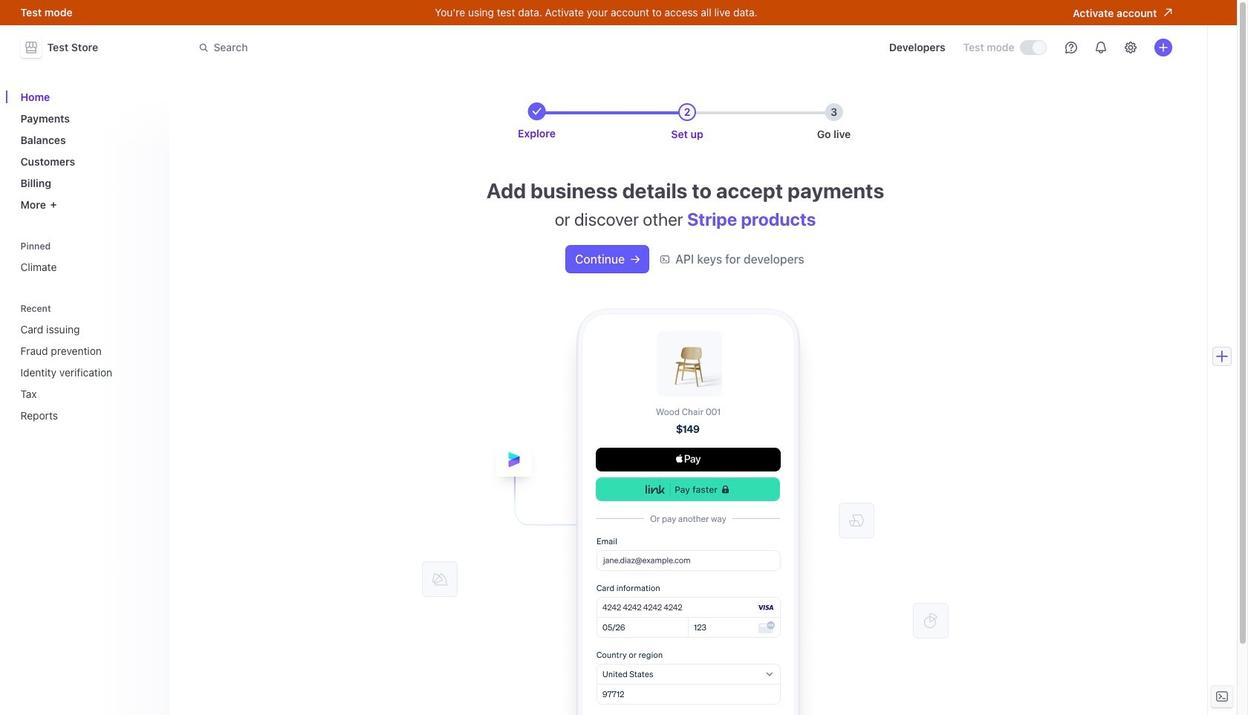 Task type: describe. For each thing, give the bounding box(es) containing it.
core navigation links element
[[14, 85, 160, 217]]

svg image
[[631, 255, 640, 264]]

Test mode checkbox
[[1020, 41, 1046, 54]]

1 recent element from the top
[[14, 298, 160, 428]]

pinned element
[[14, 236, 160, 279]]

edit pins image
[[145, 242, 154, 251]]



Task type: locate. For each thing, give the bounding box(es) containing it.
help image
[[1065, 42, 1077, 53]]

settings image
[[1124, 42, 1136, 53]]

clear history image
[[145, 304, 154, 313]]

notifications image
[[1095, 42, 1107, 53]]

None search field
[[190, 34, 609, 61]]

recent element
[[14, 298, 160, 428], [14, 317, 160, 428]]

Search text field
[[190, 34, 609, 61]]

2 recent element from the top
[[14, 317, 160, 428]]



